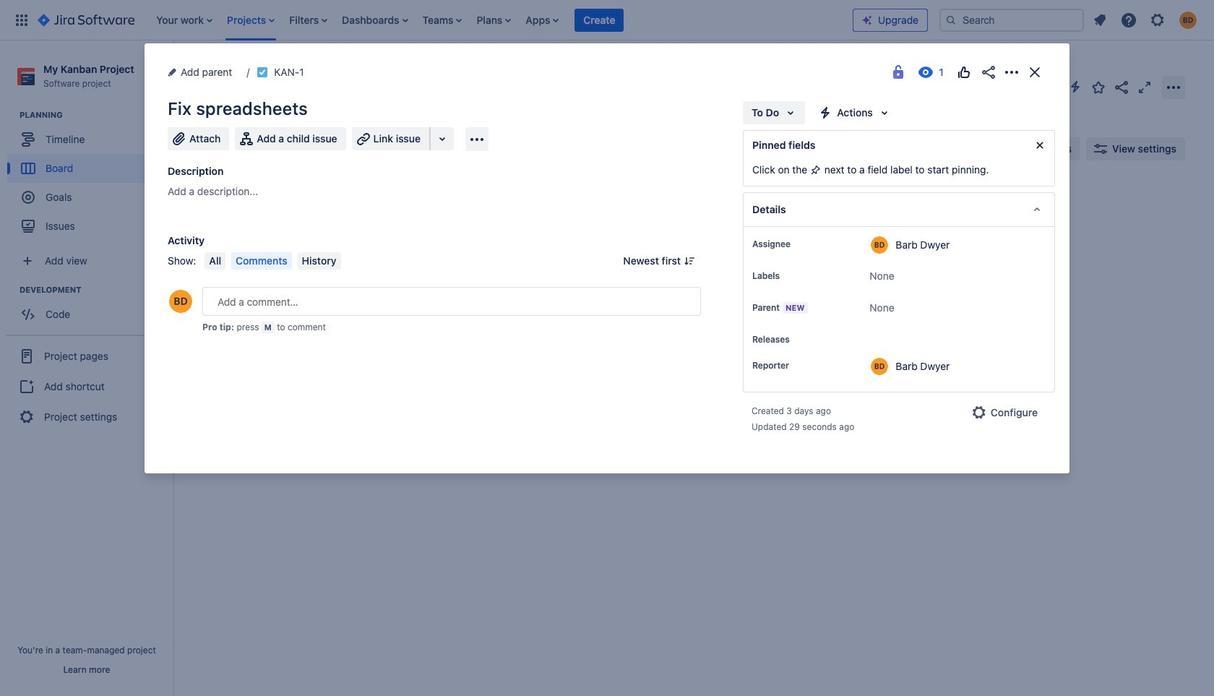 Task type: locate. For each thing, give the bounding box(es) containing it.
0 vertical spatial group
[[7, 109, 173, 245]]

1 vertical spatial task image
[[215, 262, 226, 273]]

heading
[[20, 109, 173, 121], [20, 284, 173, 296]]

group
[[7, 109, 173, 245], [7, 284, 173, 333], [6, 335, 168, 438]]

add app image
[[469, 130, 486, 148]]

primary element
[[9, 0, 853, 40]]

menu bar
[[202, 252, 344, 270]]

2 heading from the top
[[20, 284, 173, 296]]

Search field
[[940, 8, 1084, 31]]

details element
[[743, 192, 1056, 227]]

sidebar element
[[0, 40, 174, 696]]

1 vertical spatial group
[[7, 284, 173, 333]]

1 heading from the top
[[20, 109, 173, 121]]

search image
[[946, 14, 957, 26]]

0 horizontal spatial list
[[149, 0, 853, 40]]

3 list item from the left
[[285, 0, 332, 40]]

jira software image
[[38, 11, 135, 29], [38, 11, 135, 29]]

0 vertical spatial heading
[[20, 109, 173, 121]]

1 horizontal spatial list
[[1087, 7, 1206, 33]]

list
[[149, 0, 853, 40], [1087, 7, 1206, 33]]

0 horizontal spatial task image
[[215, 262, 226, 273]]

0 vertical spatial task image
[[257, 67, 268, 78]]

hide message image
[[1032, 137, 1049, 154]]

heading for group to the middle
[[20, 284, 173, 296]]

Add a comment… field
[[202, 287, 701, 316]]

list item
[[152, 0, 217, 40], [223, 0, 279, 40], [285, 0, 332, 40], [338, 0, 412, 40], [418, 0, 467, 40], [472, 0, 516, 40], [522, 0, 563, 40], [575, 0, 624, 40]]

dialog
[[145, 43, 1070, 474]]

1 horizontal spatial task image
[[257, 67, 268, 78]]

1 vertical spatial heading
[[20, 284, 173, 296]]

link web pages and more image
[[434, 130, 451, 147]]

None search field
[[940, 8, 1084, 31]]

actions image
[[1003, 64, 1021, 81]]

enter full screen image
[[1137, 78, 1154, 96]]

banner
[[0, 0, 1215, 40]]

add people image
[[356, 140, 373, 158]]

2 list item from the left
[[223, 0, 279, 40]]

Search this board text field
[[204, 136, 270, 162]]

task image
[[257, 67, 268, 78], [215, 262, 226, 273]]



Task type: vqa. For each thing, say whether or not it's contained in the screenshot.
Details element
yes



Task type: describe. For each thing, give the bounding box(es) containing it.
7 list item from the left
[[522, 0, 563, 40]]

vote options: no one has voted for this issue yet. image
[[956, 64, 973, 81]]

goal image
[[22, 191, 35, 204]]

6 list item from the left
[[472, 0, 516, 40]]

8 list item from the left
[[575, 0, 624, 40]]

close image
[[1027, 64, 1044, 81]]

4 list item from the left
[[338, 0, 412, 40]]

copy link to issue image
[[301, 66, 313, 77]]

1 list item from the left
[[152, 0, 217, 40]]

heading for the topmost group
[[20, 109, 173, 121]]

2 vertical spatial group
[[6, 335, 168, 438]]

star kan board image
[[1090, 78, 1108, 96]]

create column image
[[817, 189, 834, 207]]

5 list item from the left
[[418, 0, 467, 40]]



